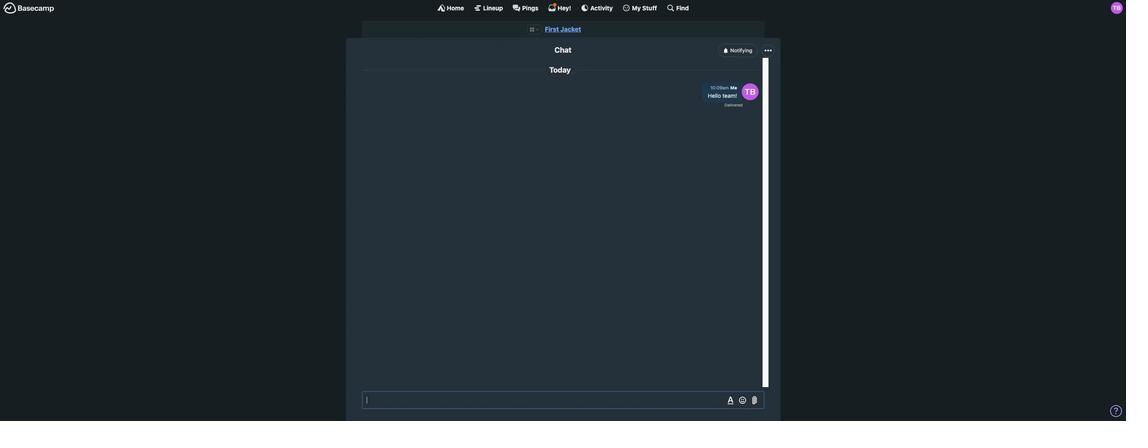 Task type: vqa. For each thing, say whether or not it's contained in the screenshot.
left in
no



Task type: locate. For each thing, give the bounding box(es) containing it.
None text field
[[362, 392, 765, 410]]

home link
[[438, 4, 464, 12]]

lineup
[[484, 4, 503, 11]]

find
[[677, 4, 689, 11]]

10:09am
[[711, 85, 729, 90]]

tyler black image
[[1112, 2, 1124, 14]]

home
[[447, 4, 464, 11]]

hello
[[708, 92, 722, 99]]

chat
[[555, 46, 572, 54]]

hey!
[[558, 4, 572, 11]]

switch accounts image
[[3, 2, 54, 14]]

tyler black image
[[742, 83, 759, 100]]

notifying link
[[719, 44, 758, 57]]

pings button
[[513, 4, 539, 12]]

my
[[632, 4, 641, 11]]

notifying
[[731, 47, 753, 54]]

my stuff
[[632, 4, 657, 11]]

stuff
[[643, 4, 657, 11]]

today
[[550, 66, 571, 74]]

hey! button
[[548, 3, 572, 12]]

activity link
[[581, 4, 613, 12]]



Task type: describe. For each thing, give the bounding box(es) containing it.
10:09am hello team!
[[708, 85, 738, 99]]

my stuff button
[[623, 4, 657, 12]]

first
[[545, 26, 559, 33]]

10:09am link
[[711, 85, 729, 90]]

first jacket
[[545, 26, 582, 33]]

main element
[[0, 0, 1127, 16]]

pings
[[522, 4, 539, 11]]

10:09am element
[[711, 85, 729, 90]]

find button
[[667, 4, 689, 12]]

team!
[[723, 92, 738, 99]]

jacket
[[561, 26, 582, 33]]

lineup link
[[474, 4, 503, 12]]

activity
[[591, 4, 613, 11]]

first jacket link
[[545, 26, 582, 33]]



